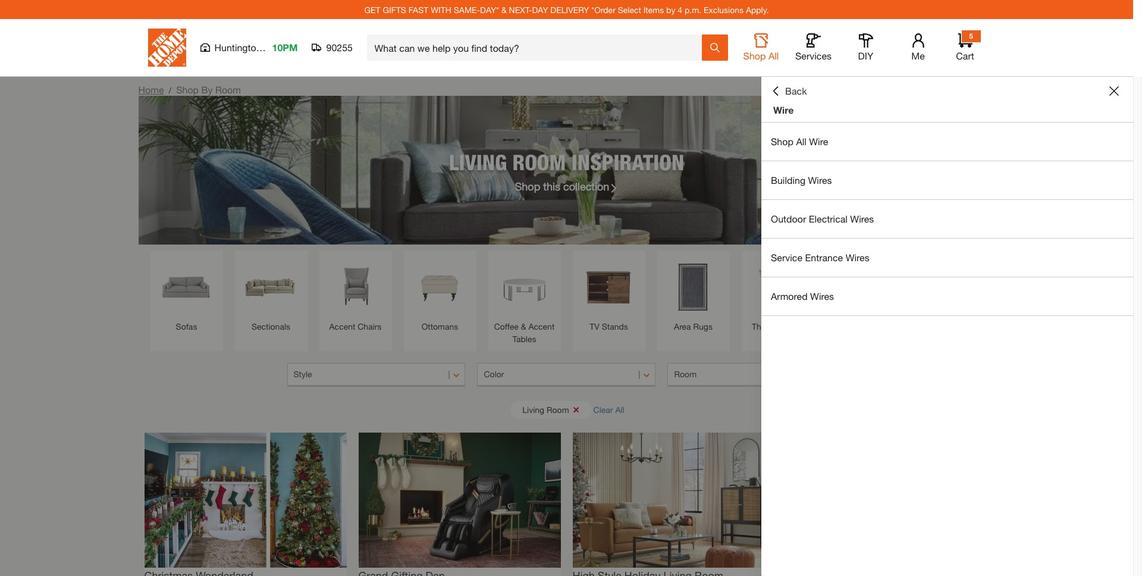 Task type: describe. For each thing, give the bounding box(es) containing it.
wires right the entrance
[[846, 252, 870, 263]]

armored wires link
[[762, 277, 1134, 315]]

area
[[674, 321, 691, 332]]

tv stands link
[[579, 257, 640, 333]]

pillows
[[778, 321, 804, 332]]

all for shop all wire
[[797, 136, 807, 147]]

diy
[[859, 50, 874, 61]]

stands
[[602, 321, 628, 332]]

shop for shop all wire
[[771, 136, 794, 147]]

style button
[[287, 363, 466, 387]]

throw blankets image
[[832, 257, 893, 317]]

ottomans link
[[410, 257, 471, 333]]

the home depot logo image
[[148, 29, 186, 67]]

throw pillows image
[[748, 257, 809, 317]]

/
[[169, 85, 172, 95]]

drawer close image
[[1110, 86, 1120, 96]]

exclusions
[[704, 4, 744, 15]]

huntington park
[[215, 42, 284, 53]]

me button
[[900, 33, 938, 62]]

this
[[544, 179, 561, 193]]

90255
[[326, 42, 353, 53]]

sofas
[[176, 321, 197, 332]]

entrance
[[806, 252, 844, 263]]

wires right building
[[809, 174, 832, 186]]

home / shop by room
[[138, 84, 241, 95]]

style
[[294, 369, 312, 379]]

cart
[[957, 50, 975, 61]]

tv
[[590, 321, 600, 332]]

1 accent from the left
[[330, 321, 356, 332]]

sofas link
[[156, 257, 217, 333]]

tv stands
[[590, 321, 628, 332]]

by
[[202, 84, 213, 95]]

home link
[[138, 84, 164, 95]]

sofas image
[[156, 257, 217, 317]]

clear all
[[594, 404, 625, 415]]

service entrance wires link
[[762, 239, 1134, 277]]

by
[[667, 4, 676, 15]]

90255 button
[[312, 42, 353, 54]]

tables
[[513, 334, 537, 344]]

coffee & accent tables
[[494, 321, 555, 344]]

sectionals image
[[241, 257, 302, 317]]

area rugs
[[674, 321, 713, 332]]

tv stands image
[[579, 257, 640, 317]]

outdoor electrical wires link
[[762, 200, 1134, 238]]

ottomans
[[422, 321, 459, 332]]

wires right electrical
[[851, 213, 875, 224]]

shop right /
[[176, 84, 199, 95]]

electrical
[[809, 213, 848, 224]]

outdoor
[[771, 213, 807, 224]]

color
[[484, 369, 504, 379]]

items
[[644, 4, 664, 15]]

shop all wire link
[[762, 123, 1134, 161]]

wires right "armored"
[[811, 290, 835, 302]]

coffee & accent tables link
[[494, 257, 555, 345]]

outdoor electrical wires
[[771, 213, 875, 224]]

clear all button
[[594, 399, 625, 421]]

3 stretchy image image from the left
[[573, 433, 775, 568]]

day
[[532, 4, 549, 15]]

service
[[771, 252, 803, 263]]

What can we help you find today? search field
[[375, 35, 702, 60]]

5
[[970, 32, 974, 40]]

armored
[[771, 290, 808, 302]]

*order
[[592, 4, 616, 15]]

select
[[618, 4, 642, 15]]

park
[[264, 42, 284, 53]]

diy button
[[847, 33, 885, 62]]

& inside coffee & accent tables
[[521, 321, 527, 332]]

curtains & drapes image
[[917, 257, 978, 317]]

throw pillows
[[752, 321, 804, 332]]

all for shop all
[[769, 50, 779, 61]]

shop all wire
[[771, 136, 829, 147]]

with
[[431, 4, 452, 15]]

0 horizontal spatial wire
[[774, 104, 794, 115]]

accent chairs link
[[325, 257, 386, 333]]

shop for shop this collection
[[515, 179, 541, 193]]

building wires
[[771, 174, 832, 186]]

shop all button
[[743, 33, 781, 62]]

collection
[[564, 179, 610, 193]]

living room inspiration
[[449, 149, 685, 175]]

building
[[771, 174, 806, 186]]

rugs
[[694, 321, 713, 332]]

clear
[[594, 404, 613, 415]]



Task type: vqa. For each thing, say whether or not it's contained in the screenshot.
or
no



Task type: locate. For each thing, give the bounding box(es) containing it.
1 stretchy image image from the left
[[144, 433, 347, 568]]

area rugs image
[[663, 257, 724, 317]]

armored wires
[[771, 290, 835, 302]]

accent up tables
[[529, 321, 555, 332]]

ottomans image
[[410, 257, 471, 317]]

all for clear all
[[616, 404, 625, 415]]

room down color button at the bottom
[[547, 404, 569, 415]]

1 horizontal spatial accent
[[529, 321, 555, 332]]

0 horizontal spatial &
[[502, 4, 507, 15]]

fast
[[409, 4, 429, 15]]

coffee & accent tables image
[[494, 257, 555, 317]]

accent chairs
[[330, 321, 382, 332]]

wire up the building wires
[[810, 136, 829, 147]]

get
[[365, 4, 381, 15]]

shop left this
[[515, 179, 541, 193]]

menu
[[762, 123, 1134, 316]]

day*
[[480, 4, 499, 15]]

& right day*
[[502, 4, 507, 15]]

all up back button on the top right of the page
[[769, 50, 779, 61]]

0 vertical spatial &
[[502, 4, 507, 15]]

building wires link
[[762, 161, 1134, 199]]

1 vertical spatial living
[[523, 404, 545, 415]]

shop down apply.
[[744, 50, 766, 61]]

living inside 'button'
[[523, 404, 545, 415]]

gifts
[[383, 4, 407, 15]]

0 vertical spatial wire
[[774, 104, 794, 115]]

next-
[[509, 4, 532, 15]]

shop this collection
[[515, 179, 610, 193]]

living for living room
[[523, 404, 545, 415]]

services
[[796, 50, 832, 61]]

1 vertical spatial all
[[797, 136, 807, 147]]

menu containing shop all wire
[[762, 123, 1134, 316]]

services button
[[795, 33, 833, 62]]

back button
[[771, 85, 807, 97]]

chairs
[[358, 321, 382, 332]]

accent chairs image
[[325, 257, 386, 317]]

delivery
[[551, 4, 590, 15]]

wires
[[809, 174, 832, 186], [851, 213, 875, 224], [846, 252, 870, 263], [811, 290, 835, 302]]

apply.
[[746, 4, 769, 15]]

sectionals
[[252, 321, 291, 332]]

all inside shop all button
[[769, 50, 779, 61]]

throw pillows link
[[748, 257, 809, 333]]

room inside button
[[675, 369, 697, 379]]

get gifts fast with same-day* & next-day delivery *order select items by 4 p.m. exclusions apply.
[[365, 4, 769, 15]]

throw
[[752, 321, 776, 332]]

0 horizontal spatial living
[[449, 149, 507, 175]]

1 vertical spatial &
[[521, 321, 527, 332]]

0 vertical spatial living
[[449, 149, 507, 175]]

all inside shop all wire link
[[797, 136, 807, 147]]

1 horizontal spatial wire
[[810, 136, 829, 147]]

sectionals link
[[241, 257, 302, 333]]

feedback link image
[[1127, 201, 1143, 265]]

0 horizontal spatial accent
[[330, 321, 356, 332]]

all
[[769, 50, 779, 61], [797, 136, 807, 147], [616, 404, 625, 415]]

room right the by at the left of the page
[[215, 84, 241, 95]]

living room button
[[511, 401, 592, 419]]

me
[[912, 50, 925, 61]]

2 stretchy image image from the left
[[359, 433, 561, 568]]

room down area
[[675, 369, 697, 379]]

wire
[[774, 104, 794, 115], [810, 136, 829, 147]]

wire inside menu
[[810, 136, 829, 147]]

color button
[[478, 363, 656, 387]]

2 accent from the left
[[529, 321, 555, 332]]

2 horizontal spatial stretchy image image
[[573, 433, 775, 568]]

living room
[[523, 404, 569, 415]]

1 horizontal spatial living
[[523, 404, 545, 415]]

1 horizontal spatial all
[[769, 50, 779, 61]]

shop all
[[744, 50, 779, 61]]

back
[[786, 85, 807, 96]]

all inside clear all button
[[616, 404, 625, 415]]

home
[[138, 84, 164, 95]]

10pm
[[272, 42, 298, 53]]

shop
[[744, 50, 766, 61], [176, 84, 199, 95], [771, 136, 794, 147], [515, 179, 541, 193]]

all right clear
[[616, 404, 625, 415]]

shop inside button
[[744, 50, 766, 61]]

1 horizontal spatial &
[[521, 321, 527, 332]]

2 horizontal spatial all
[[797, 136, 807, 147]]

& up tables
[[521, 321, 527, 332]]

room
[[215, 84, 241, 95], [513, 149, 566, 175], [675, 369, 697, 379], [547, 404, 569, 415]]

living for living room inspiration
[[449, 149, 507, 175]]

room button
[[668, 363, 847, 387]]

accent inside coffee & accent tables
[[529, 321, 555, 332]]

room up this
[[513, 149, 566, 175]]

huntington
[[215, 42, 262, 53]]

accent
[[330, 321, 356, 332], [529, 321, 555, 332]]

cart 5
[[957, 32, 975, 61]]

living
[[449, 149, 507, 175], [523, 404, 545, 415]]

1 vertical spatial wire
[[810, 136, 829, 147]]

stretchy image image
[[144, 433, 347, 568], [359, 433, 561, 568], [573, 433, 775, 568]]

shop inside menu
[[771, 136, 794, 147]]

shop for shop all
[[744, 50, 766, 61]]

service entrance wires
[[771, 252, 870, 263]]

p.m.
[[685, 4, 702, 15]]

0 horizontal spatial stretchy image image
[[144, 433, 347, 568]]

inspiration
[[572, 149, 685, 175]]

same-
[[454, 4, 480, 15]]

wire down back button on the top right of the page
[[774, 104, 794, 115]]

0 horizontal spatial all
[[616, 404, 625, 415]]

shop up building
[[771, 136, 794, 147]]

all up the building wires
[[797, 136, 807, 147]]

accent left the chairs
[[330, 321, 356, 332]]

shop this collection link
[[515, 178, 619, 194]]

2 vertical spatial all
[[616, 404, 625, 415]]

area rugs link
[[663, 257, 724, 333]]

room inside 'button'
[[547, 404, 569, 415]]

1 horizontal spatial stretchy image image
[[359, 433, 561, 568]]

4
[[678, 4, 683, 15]]

0 vertical spatial all
[[769, 50, 779, 61]]

coffee
[[494, 321, 519, 332]]



